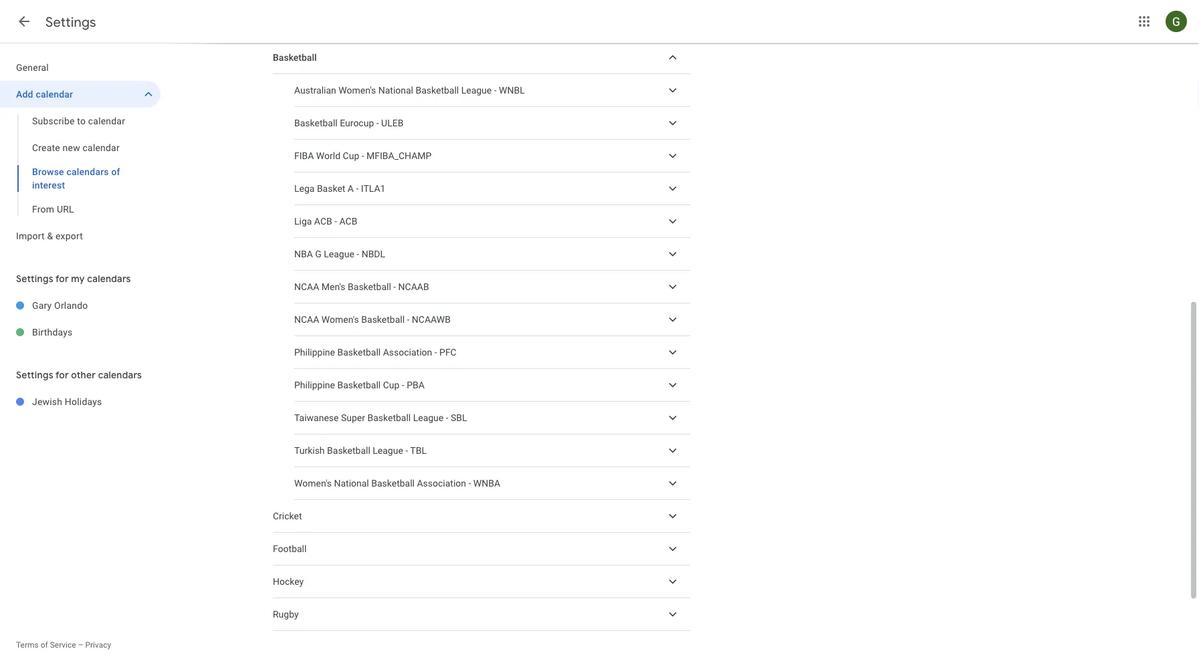 Task type: describe. For each thing, give the bounding box(es) containing it.
add calendar
[[16, 89, 73, 100]]

cricket
[[273, 511, 302, 522]]

men's
[[322, 282, 346, 293]]

privacy
[[85, 641, 111, 651]]

nbdl
[[362, 249, 386, 260]]

settings for settings for my calendars
[[16, 273, 53, 285]]

national inside tree item
[[379, 85, 414, 96]]

browse
[[32, 166, 64, 177]]

–
[[78, 641, 83, 651]]

league right g
[[324, 249, 355, 260]]

- left ncaab
[[394, 282, 396, 293]]

taiwanese
[[294, 413, 339, 424]]

- down the eurocup
[[362, 150, 364, 161]]

basketball eurocup - uleb
[[294, 118, 404, 129]]

other
[[71, 369, 96, 381]]

ncaa men's basketball - ncaab
[[294, 282, 429, 293]]

settings for settings for other calendars
[[16, 369, 53, 381]]

from
[[32, 204, 54, 215]]

- left the pba
[[402, 380, 405, 391]]

birthdays tree item
[[0, 319, 161, 346]]

gary orlando tree item
[[0, 292, 161, 319]]

philippine basketball association - pfc
[[294, 347, 457, 358]]

taiwanese super basketball league - sbl tree item
[[294, 402, 691, 435]]

sbl
[[451, 413, 468, 424]]

liga acb - acb tree item
[[294, 205, 691, 238]]

gary
[[32, 300, 52, 311]]

philippine for philippine basketball cup - pba
[[294, 380, 335, 391]]

women's for australian
[[339, 85, 376, 96]]

mfiba_champ
[[367, 150, 432, 161]]

from url
[[32, 204, 74, 215]]

calendars inside browse calendars of interest
[[67, 166, 109, 177]]

philippine basketball cup - pba tree item
[[294, 369, 691, 402]]

cup for world
[[343, 150, 360, 161]]

wnbl
[[499, 85, 525, 96]]

ncaa women's basketball - ncaawb
[[294, 314, 451, 325]]

birthdays
[[32, 327, 73, 338]]

general
[[16, 62, 49, 73]]

pfc
[[440, 347, 457, 358]]

itla1
[[361, 183, 386, 194]]

2 acb from the left
[[340, 216, 358, 227]]

rugby tree item
[[273, 599, 691, 632]]

liga
[[294, 216, 312, 227]]

settings heading
[[46, 13, 96, 30]]

url
[[57, 204, 74, 215]]

service
[[50, 641, 76, 651]]

cricket tree item
[[273, 501, 691, 533]]

tbl
[[410, 446, 427, 457]]

- left nbdl
[[357, 249, 360, 260]]

fiba world cup - mfiba_champ tree item
[[294, 140, 691, 173]]

hockey
[[273, 577, 304, 588]]

- left uleb
[[377, 118, 379, 129]]

- inside "tree item"
[[406, 446, 408, 457]]

- left wnba
[[469, 478, 471, 489]]

women's inside women's national basketball association - wnba tree item
[[294, 478, 332, 489]]

australian women's national basketball league - wnbl
[[294, 85, 525, 96]]

philippine basketball cup - pba
[[294, 380, 425, 391]]

my
[[71, 273, 85, 285]]

export
[[56, 231, 83, 242]]

cup for basketball
[[383, 380, 400, 391]]

nba
[[294, 249, 313, 260]]

terms
[[16, 641, 39, 651]]

liga acb - acb
[[294, 216, 358, 227]]

basketball inside tree item
[[338, 347, 381, 358]]

subscribe to calendar
[[32, 115, 125, 126]]

basketball down tbl
[[372, 478, 415, 489]]

holidays
[[65, 397, 102, 408]]

0 horizontal spatial of
[[41, 641, 48, 651]]

- right a
[[356, 183, 359, 194]]

ncaa for ncaa women's basketball - ncaawb
[[294, 314, 319, 325]]

women's national basketball association - wnba
[[294, 478, 501, 489]]

- left 'ncaawb'
[[407, 314, 410, 325]]

uleb
[[382, 118, 404, 129]]

gary orlando
[[32, 300, 88, 311]]

taiwanese super basketball league - sbl
[[294, 413, 468, 424]]

wnba
[[474, 478, 501, 489]]

orlando
[[54, 300, 88, 311]]

basketball inside "tree item"
[[327, 446, 371, 457]]

basketball down the australian
[[294, 118, 338, 129]]

settings for my calendars
[[16, 273, 131, 285]]

settings for my calendars tree
[[0, 292, 161, 346]]

league left sbl
[[413, 413, 444, 424]]

philippine for philippine basketball association - pfc
[[294, 347, 335, 358]]

- inside tree item
[[435, 347, 437, 358]]

lega
[[294, 183, 315, 194]]

import & export
[[16, 231, 83, 242]]

nba g league - nbdl tree item
[[294, 238, 691, 271]]

world
[[316, 150, 341, 161]]

rugby
[[273, 610, 299, 621]]

basketball eurocup - uleb tree item
[[294, 107, 691, 140]]

a
[[348, 183, 354, 194]]



Task type: locate. For each thing, give the bounding box(es) containing it.
2 vertical spatial settings
[[16, 369, 53, 381]]

fiba
[[294, 150, 314, 161]]

basketball right super
[[368, 413, 411, 424]]

cup right 'world' at the top of the page
[[343, 150, 360, 161]]

subscribe
[[32, 115, 75, 126]]

group containing subscribe to calendar
[[0, 108, 161, 223]]

philippine
[[294, 347, 335, 358], [294, 380, 335, 391]]

association inside tree item
[[383, 347, 433, 358]]

philippine up "philippine basketball cup - pba"
[[294, 347, 335, 358]]

2 vertical spatial calendars
[[98, 369, 142, 381]]

jewish
[[32, 397, 62, 408]]

- left pfc
[[435, 347, 437, 358]]

cup inside fiba world cup - mfiba_champ tree item
[[343, 150, 360, 161]]

women's up the eurocup
[[339, 85, 376, 96]]

privacy link
[[85, 641, 111, 651]]

import
[[16, 231, 45, 242]]

of right "terms"
[[41, 641, 48, 651]]

- left sbl
[[446, 413, 449, 424]]

1 vertical spatial calendars
[[87, 273, 131, 285]]

go back image
[[16, 13, 32, 29]]

for for my
[[56, 273, 69, 285]]

acb right liga
[[314, 216, 332, 227]]

lega basket a - itla1 tree item
[[294, 173, 691, 205]]

national up uleb
[[379, 85, 414, 96]]

women's down the turkish
[[294, 478, 332, 489]]

settings up "jewish"
[[16, 369, 53, 381]]

0 vertical spatial settings
[[46, 13, 96, 30]]

add calendar tree item
[[0, 81, 161, 108]]

add
[[16, 89, 33, 100]]

fiba world cup - mfiba_champ
[[294, 150, 432, 161]]

0 vertical spatial women's
[[339, 85, 376, 96]]

nba g league - nbdl
[[294, 249, 386, 260]]

ncaa left men's
[[294, 282, 319, 293]]

basketball up "philippine basketball cup - pba"
[[338, 347, 381, 358]]

create
[[32, 142, 60, 153]]

women's for ncaa
[[322, 314, 359, 325]]

group
[[0, 108, 161, 223]]

0 horizontal spatial acb
[[314, 216, 332, 227]]

1 horizontal spatial national
[[379, 85, 414, 96]]

1 vertical spatial philippine
[[294, 380, 335, 391]]

calendars
[[67, 166, 109, 177], [87, 273, 131, 285], [98, 369, 142, 381]]

1 vertical spatial settings
[[16, 273, 53, 285]]

ncaa for ncaa men's basketball - ncaab
[[294, 282, 319, 293]]

- left tbl
[[406, 446, 408, 457]]

1 vertical spatial of
[[41, 641, 48, 651]]

calendar right "new"
[[83, 142, 120, 153]]

jewish holidays
[[32, 397, 102, 408]]

association down tbl
[[417, 478, 466, 489]]

0 vertical spatial calendars
[[67, 166, 109, 177]]

0 vertical spatial of
[[111, 166, 120, 177]]

lega basket a - itla1
[[294, 183, 386, 194]]

new
[[63, 142, 80, 153]]

women's
[[339, 85, 376, 96], [322, 314, 359, 325], [294, 478, 332, 489]]

ncaa women's basketball - ncaawb tree item
[[294, 304, 691, 337]]

tree containing general
[[0, 54, 161, 250]]

2 vertical spatial women's
[[294, 478, 332, 489]]

2 philippine from the top
[[294, 380, 335, 391]]

1 vertical spatial ncaa
[[294, 314, 319, 325]]

women's national basketball association - wnba tree item
[[294, 468, 691, 501]]

basketball up the philippine basketball association - pfc
[[362, 314, 405, 325]]

national inside tree item
[[334, 478, 369, 489]]

league left tbl
[[373, 446, 403, 457]]

0 vertical spatial cup
[[343, 150, 360, 161]]

for for other
[[56, 369, 69, 381]]

2 for from the top
[[56, 369, 69, 381]]

basketball up super
[[338, 380, 381, 391]]

for left other
[[56, 369, 69, 381]]

basket
[[317, 183, 346, 194]]

1 horizontal spatial acb
[[340, 216, 358, 227]]

of inside browse calendars of interest
[[111, 166, 120, 177]]

league inside "tree item"
[[373, 446, 403, 457]]

association
[[383, 347, 433, 358], [417, 478, 466, 489]]

interest
[[32, 180, 65, 191]]

1 philippine from the top
[[294, 347, 335, 358]]

2 ncaa from the top
[[294, 314, 319, 325]]

terms of service – privacy
[[16, 641, 111, 651]]

ncaa down ncaa men's basketball - ncaab
[[294, 314, 319, 325]]

turkish basketball league - tbl
[[294, 446, 427, 457]]

calendar right to in the left of the page
[[88, 115, 125, 126]]

2 vertical spatial calendar
[[83, 142, 120, 153]]

ncaab
[[399, 282, 429, 293]]

acb down a
[[340, 216, 358, 227]]

association up the pba
[[383, 347, 433, 358]]

philippine inside tree item
[[294, 380, 335, 391]]

for
[[56, 273, 69, 285], [56, 369, 69, 381]]

0 horizontal spatial cup
[[343, 150, 360, 161]]

league down basketball tree item
[[462, 85, 492, 96]]

football
[[273, 544, 307, 555]]

philippine basketball association - pfc tree item
[[294, 337, 691, 369]]

ncaawb
[[412, 314, 451, 325]]

0 horizontal spatial national
[[334, 478, 369, 489]]

- right liga
[[335, 216, 337, 227]]

browse calendars of interest
[[32, 166, 120, 191]]

calendars for other
[[98, 369, 142, 381]]

0 vertical spatial association
[[383, 347, 433, 358]]

calendar for subscribe to calendar
[[88, 115, 125, 126]]

jewish holidays link
[[32, 389, 161, 416]]

calendar
[[36, 89, 73, 100], [88, 115, 125, 126], [83, 142, 120, 153]]

- left the wnbl
[[494, 85, 497, 96]]

cup inside philippine basketball cup - pba tree item
[[383, 380, 400, 391]]

turkish basketball league - tbl tree item
[[294, 435, 691, 468]]

league
[[462, 85, 492, 96], [324, 249, 355, 260], [413, 413, 444, 424], [373, 446, 403, 457]]

cup left the pba
[[383, 380, 400, 391]]

1 acb from the left
[[314, 216, 332, 227]]

1 horizontal spatial cup
[[383, 380, 400, 391]]

philippine up taiwanese
[[294, 380, 335, 391]]

basketball down basketball tree item
[[416, 85, 459, 96]]

basketball down super
[[327, 446, 371, 457]]

settings up gary
[[16, 273, 53, 285]]

women's inside australian women's national basketball league - wnbl tree item
[[339, 85, 376, 96]]

australian
[[294, 85, 336, 96]]

0 vertical spatial ncaa
[[294, 282, 319, 293]]

cup
[[343, 150, 360, 161], [383, 380, 400, 391]]

calendars down create new calendar
[[67, 166, 109, 177]]

0 vertical spatial philippine
[[294, 347, 335, 358]]

women's inside ncaa women's basketball - ncaawb tree item
[[322, 314, 359, 325]]

acb
[[314, 216, 332, 227], [340, 216, 358, 227]]

league inside tree item
[[462, 85, 492, 96]]

turkish
[[294, 446, 325, 457]]

national
[[379, 85, 414, 96], [334, 478, 369, 489]]

for left my
[[56, 273, 69, 285]]

super
[[341, 413, 365, 424]]

0 vertical spatial calendar
[[36, 89, 73, 100]]

of down create new calendar
[[111, 166, 120, 177]]

philippine inside tree item
[[294, 347, 335, 358]]

basketball tree item
[[273, 41, 691, 74]]

settings
[[46, 13, 96, 30], [16, 273, 53, 285], [16, 369, 53, 381]]

settings for settings
[[46, 13, 96, 30]]

0 vertical spatial national
[[379, 85, 414, 96]]

national down turkish basketball league - tbl
[[334, 478, 369, 489]]

1 ncaa from the top
[[294, 282, 319, 293]]

1 horizontal spatial of
[[111, 166, 120, 177]]

1 vertical spatial women's
[[322, 314, 359, 325]]

ncaa
[[294, 282, 319, 293], [294, 314, 319, 325]]

birthdays link
[[32, 319, 161, 346]]

1 vertical spatial national
[[334, 478, 369, 489]]

1 vertical spatial calendar
[[88, 115, 125, 126]]

settings right go back "icon"
[[46, 13, 96, 30]]

hockey tree item
[[273, 566, 691, 599]]

football tree item
[[273, 533, 691, 566]]

basketball up the australian
[[273, 52, 317, 63]]

of
[[111, 166, 120, 177], [41, 641, 48, 651]]

1 vertical spatial for
[[56, 369, 69, 381]]

settings for other calendars
[[16, 369, 142, 381]]

calendars for my
[[87, 273, 131, 285]]

basketball inside tree item
[[416, 85, 459, 96]]

tree
[[0, 54, 161, 250]]

pba
[[407, 380, 425, 391]]

0 vertical spatial for
[[56, 273, 69, 285]]

&
[[47, 231, 53, 242]]

association inside tree item
[[417, 478, 466, 489]]

eurocup
[[340, 118, 374, 129]]

calendar for create new calendar
[[83, 142, 120, 153]]

basketball up ncaa women's basketball - ncaawb at the left
[[348, 282, 391, 293]]

women's down men's
[[322, 314, 359, 325]]

to
[[77, 115, 86, 126]]

calendars right my
[[87, 273, 131, 285]]

g
[[315, 249, 322, 260]]

australian women's national basketball league - wnbl tree item
[[294, 74, 691, 107]]

calendar inside tree item
[[36, 89, 73, 100]]

ncaa men's basketball - ncaab tree item
[[294, 271, 691, 304]]

create new calendar
[[32, 142, 120, 153]]

1 vertical spatial association
[[417, 478, 466, 489]]

1 vertical spatial cup
[[383, 380, 400, 391]]

terms of service link
[[16, 641, 76, 651]]

calendar up subscribe
[[36, 89, 73, 100]]

-
[[494, 85, 497, 96], [377, 118, 379, 129], [362, 150, 364, 161], [356, 183, 359, 194], [335, 216, 337, 227], [357, 249, 360, 260], [394, 282, 396, 293], [407, 314, 410, 325], [435, 347, 437, 358], [402, 380, 405, 391], [446, 413, 449, 424], [406, 446, 408, 457], [469, 478, 471, 489]]

basketball
[[273, 52, 317, 63], [416, 85, 459, 96], [294, 118, 338, 129], [348, 282, 391, 293], [362, 314, 405, 325], [338, 347, 381, 358], [338, 380, 381, 391], [368, 413, 411, 424], [327, 446, 371, 457], [372, 478, 415, 489]]

calendars up jewish holidays link in the left bottom of the page
[[98, 369, 142, 381]]

jewish holidays tree item
[[0, 389, 161, 416]]

1 for from the top
[[56, 273, 69, 285]]



Task type: vqa. For each thing, say whether or not it's contained in the screenshot.
30 element
no



